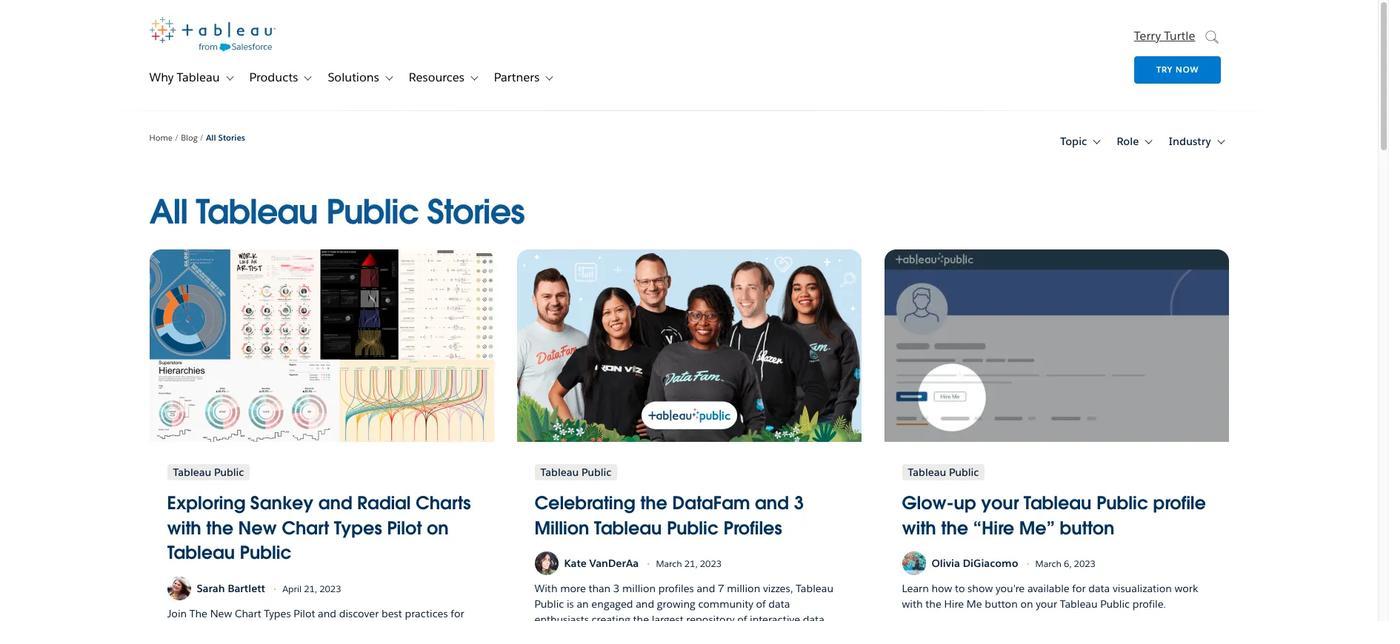 Task type: locate. For each thing, give the bounding box(es) containing it.
and down april 21, 2023
[[318, 608, 336, 621]]

1 horizontal spatial on
[[1021, 598, 1033, 612]]

the inside exploring sankey and radial charts with the new chart types pilot on tableau public
[[206, 517, 233, 540]]

me"
[[1019, 517, 1055, 540]]

types down radial
[[334, 517, 382, 540]]

1 vertical spatial all
[[149, 191, 187, 234]]

the down up
[[941, 517, 968, 540]]

0 vertical spatial data
[[1089, 583, 1110, 596]]

3
[[794, 492, 804, 515], [613, 583, 620, 596]]

your down available
[[1036, 598, 1057, 612]]

1 vertical spatial of
[[738, 614, 747, 622]]

0 horizontal spatial for
[[451, 608, 464, 621]]

stories
[[218, 132, 245, 143], [427, 191, 524, 234]]

0 horizontal spatial tableau public
[[173, 466, 244, 480]]

0 horizontal spatial 2023
[[320, 584, 341, 595]]

work
[[1175, 583, 1198, 596]]

1 vertical spatial stories
[[427, 191, 524, 234]]

0 vertical spatial button
[[1060, 517, 1115, 540]]

0 vertical spatial on
[[427, 517, 449, 540]]

learn
[[902, 583, 929, 596]]

1 march from the left
[[656, 559, 682, 570]]

0 vertical spatial chart
[[282, 517, 329, 540]]

0 vertical spatial 3
[[794, 492, 804, 515]]

march up profiles
[[656, 559, 682, 570]]

21, right april
[[304, 584, 317, 595]]

resources link
[[397, 63, 464, 93]]

2 menu toggle image from the left
[[381, 71, 395, 85]]

solutions
[[328, 70, 379, 85]]

1 vertical spatial button
[[985, 598, 1018, 612]]

pilot down radial
[[387, 517, 422, 540]]

tableau
[[177, 70, 220, 85], [196, 191, 318, 234], [173, 466, 211, 480], [541, 466, 579, 480], [908, 466, 946, 480], [1024, 492, 1092, 515], [594, 517, 662, 540], [167, 542, 235, 565], [796, 583, 834, 596], [1060, 598, 1098, 612]]

0 horizontal spatial 21,
[[304, 584, 317, 595]]

the down exploring
[[206, 517, 233, 540]]

0 vertical spatial pilot
[[387, 517, 422, 540]]

show
[[968, 583, 993, 596]]

public inside with more than 3 million profiles and 7 million vizzes, tableau public is an engaged and growing community of data enthusiasts creating the largest repository of interactive da
[[535, 598, 564, 612]]

1 horizontal spatial of
[[756, 598, 766, 612]]

vanderaa
[[589, 557, 639, 570]]

and left radial
[[318, 492, 352, 515]]

new down sankey
[[238, 517, 277, 540]]

1 horizontal spatial types
[[334, 517, 382, 540]]

tableau inside exploring sankey and radial charts with the new chart types pilot on tableau public
[[167, 542, 235, 565]]

0 horizontal spatial march
[[656, 559, 682, 570]]

3 inside celebrating the datafam and 3 million tableau public profiles
[[794, 492, 804, 515]]

1 horizontal spatial data
[[1089, 583, 1110, 596]]

how
[[932, 583, 952, 596]]

blog
[[181, 132, 198, 143]]

0 vertical spatial 21,
[[684, 559, 698, 570]]

1 vertical spatial types
[[264, 608, 291, 621]]

1 horizontal spatial all
[[206, 132, 216, 143]]

tableau inside 'learn how to show you're available for data visualization work with the hire me button on your tableau public profile.'
[[1060, 598, 1098, 612]]

new inside exploring sankey and radial charts with the new chart types pilot on tableau public
[[238, 517, 277, 540]]

tableau, from salesforce image
[[149, 17, 275, 51]]

and
[[318, 492, 352, 515], [755, 492, 789, 515], [697, 583, 715, 596], [636, 598, 654, 612], [318, 608, 336, 621]]

1 horizontal spatial chart
[[282, 517, 329, 540]]

1 vertical spatial pilot
[[294, 608, 315, 621]]

why tableau
[[149, 70, 220, 85]]

the left largest
[[633, 614, 649, 622]]

of down "community"
[[738, 614, 747, 622]]

0 horizontal spatial button
[[985, 598, 1018, 612]]

on inside 'learn how to show you're available for data visualization work with the hire me button on your tableau public profile.'
[[1021, 598, 1033, 612]]

hire
[[944, 598, 964, 612]]

button inside glow-up your tableau public profile with the "hire me" button
[[1060, 517, 1115, 540]]

with down learn
[[902, 598, 923, 612]]

industry
[[1169, 135, 1211, 148]]

million up engaged
[[622, 583, 656, 596]]

tableau public up exploring
[[173, 466, 244, 480]]

0 horizontal spatial million
[[622, 583, 656, 596]]

vizzes,
[[763, 583, 793, 596]]

the inside celebrating the datafam and 3 million tableau public profiles
[[640, 492, 668, 515]]

21, for chart
[[304, 584, 317, 595]]

1 vertical spatial data
[[769, 598, 790, 612]]

tableau public up celebrating
[[541, 466, 612, 480]]

1 vertical spatial new
[[210, 608, 232, 621]]

with inside exploring sankey and radial charts with the new chart types pilot on tableau public
[[167, 517, 201, 540]]

million right 7
[[727, 583, 760, 596]]

1 vertical spatial on
[[1021, 598, 1033, 612]]

datafam
[[672, 492, 750, 515]]

new right the
[[210, 608, 232, 621]]

0 horizontal spatial data
[[769, 598, 790, 612]]

1 tableau public from the left
[[173, 466, 244, 480]]

1 horizontal spatial tableau public
[[541, 466, 612, 480]]

1 horizontal spatial menu toggle image
[[381, 71, 395, 85]]

blog link
[[181, 132, 203, 143]]

for down march 6, 2023
[[1072, 583, 1086, 596]]

to
[[955, 583, 965, 596]]

data up interactive
[[769, 598, 790, 612]]

for
[[1072, 583, 1086, 596], [451, 608, 464, 621]]

public
[[326, 191, 419, 234], [214, 466, 244, 480], [582, 466, 612, 480], [949, 466, 979, 480], [1097, 492, 1148, 515], [667, 517, 719, 540], [240, 542, 292, 565], [535, 598, 564, 612], [1101, 598, 1130, 612]]

for right the practices
[[451, 608, 464, 621]]

1 horizontal spatial new
[[238, 517, 277, 540]]

0 vertical spatial for
[[1072, 583, 1086, 596]]

tableau inside main element
[[177, 70, 220, 85]]

engaged
[[592, 598, 633, 612]]

1 horizontal spatial for
[[1072, 583, 1086, 596]]

on
[[427, 517, 449, 540], [1021, 598, 1033, 612]]

1 horizontal spatial button
[[1060, 517, 1115, 540]]

21, up profiles
[[684, 559, 698, 570]]

0 vertical spatial of
[[756, 598, 766, 612]]

with down glow- at the bottom right of page
[[902, 517, 936, 540]]

menu toggle image right partners
[[542, 71, 555, 85]]

2 horizontal spatial menu toggle image
[[542, 71, 555, 85]]

button down "you're"
[[985, 598, 1018, 612]]

of up interactive
[[756, 598, 766, 612]]

olivia
[[932, 557, 960, 570]]

1 vertical spatial for
[[451, 608, 464, 621]]

million
[[622, 583, 656, 596], [727, 583, 760, 596]]

1 horizontal spatial 21,
[[684, 559, 698, 570]]

partners link
[[482, 63, 540, 93]]

0 horizontal spatial on
[[427, 517, 449, 540]]

1 vertical spatial 21,
[[304, 584, 317, 595]]

0 horizontal spatial menu toggle image
[[300, 71, 314, 85]]

terry turtle navigation
[[1010, 21, 1221, 87]]

1 horizontal spatial march
[[1036, 559, 1062, 570]]

march left 6,
[[1036, 559, 1062, 570]]

tableau inside celebrating the datafam and 3 million tableau public profiles
[[594, 517, 662, 540]]

menu toggle image right products
[[300, 71, 314, 85]]

2 tableau public from the left
[[541, 466, 612, 480]]

pilot
[[387, 517, 422, 540], [294, 608, 315, 621]]

button
[[1060, 517, 1115, 540], [985, 598, 1018, 612]]

menu toggle image for industry
[[1213, 135, 1227, 148]]

exploring sankey and radial charts with the new chart types pilot on tableau public
[[167, 492, 471, 565]]

1 horizontal spatial 3
[[794, 492, 804, 515]]

2023 right 6,
[[1074, 559, 1096, 570]]

your up "hire
[[981, 492, 1019, 515]]

data down march 6, 2023
[[1089, 583, 1110, 596]]

turtle
[[1164, 28, 1196, 44]]

menu toggle image right industry
[[1213, 135, 1227, 148]]

types inside join the new chart types pilot and discover best practices for
[[264, 608, 291, 621]]

celebrating
[[535, 492, 635, 515]]

1 horizontal spatial stories
[[427, 191, 524, 234]]

products
[[249, 70, 298, 85]]

pilot down april 21, 2023
[[294, 608, 315, 621]]

on down 'charts'
[[427, 517, 449, 540]]

and up largest
[[636, 598, 654, 612]]

cards element
[[149, 250, 1229, 622]]

enthusiasts
[[535, 614, 589, 622]]

profiles
[[659, 583, 694, 596]]

celebrating the datafam and 3 million tableau public profiles
[[535, 492, 804, 540]]

menu toggle image left products link
[[222, 71, 235, 85]]

0 horizontal spatial new
[[210, 608, 232, 621]]

terry
[[1134, 28, 1161, 44]]

types down april
[[264, 608, 291, 621]]

1 horizontal spatial 2023
[[700, 559, 722, 570]]

button up 6,
[[1060, 517, 1115, 540]]

with
[[535, 583, 558, 596]]

tableau inside glow-up your tableau public profile with the "hire me" button
[[1024, 492, 1092, 515]]

3 menu toggle image from the left
[[542, 71, 555, 85]]

0 horizontal spatial your
[[981, 492, 1019, 515]]

21,
[[684, 559, 698, 570], [304, 584, 317, 595]]

0 horizontal spatial stories
[[218, 132, 245, 143]]

1 vertical spatial 3
[[613, 583, 620, 596]]

creating
[[592, 614, 631, 622]]

on inside exploring sankey and radial charts with the new chart types pilot on tableau public
[[427, 517, 449, 540]]

0 vertical spatial all
[[206, 132, 216, 143]]

march for profiles
[[656, 559, 682, 570]]

million
[[535, 517, 589, 540]]

march
[[656, 559, 682, 570], [1036, 559, 1062, 570]]

0 vertical spatial new
[[238, 517, 277, 540]]

menu toggle image right role
[[1141, 135, 1155, 148]]

1 vertical spatial your
[[1036, 598, 1057, 612]]

up
[[954, 492, 976, 515]]

with down exploring
[[167, 517, 201, 540]]

than
[[589, 583, 611, 596]]

role
[[1117, 135, 1139, 148]]

profile
[[1153, 492, 1206, 515]]

0 horizontal spatial pilot
[[294, 608, 315, 621]]

on down "you're"
[[1021, 598, 1033, 612]]

0 vertical spatial types
[[334, 517, 382, 540]]

0 vertical spatial your
[[981, 492, 1019, 515]]

public inside 'learn how to show you're available for data visualization work with the hire me button on your tableau public profile.'
[[1101, 598, 1130, 612]]

data inside 'learn how to show you're available for data visualization work with the hire me button on your tableau public profile.'
[[1089, 583, 1110, 596]]

menu toggle image right topic on the top of the page
[[1090, 135, 1103, 148]]

2023
[[700, 559, 722, 570], [1074, 559, 1096, 570], [320, 584, 341, 595]]

1 horizontal spatial million
[[727, 583, 760, 596]]

0 horizontal spatial chart
[[235, 608, 261, 621]]

0 horizontal spatial types
[[264, 608, 291, 621]]

1 vertical spatial chart
[[235, 608, 261, 621]]

interactive
[[750, 614, 800, 622]]

menu toggle image
[[222, 71, 235, 85], [467, 71, 480, 85], [1090, 135, 1103, 148], [1141, 135, 1155, 148], [1213, 135, 1227, 148]]

sarah bartlett
[[197, 582, 265, 595]]

try now
[[1157, 64, 1199, 75]]

with inside 'learn how to show you're available for data visualization work with the hire me button on your tableau public profile.'
[[902, 598, 923, 612]]

pilot inside join the new chart types pilot and discover best practices for
[[294, 608, 315, 621]]

0 horizontal spatial 3
[[613, 583, 620, 596]]

an
[[577, 598, 589, 612]]

2023 up 7
[[700, 559, 722, 570]]

the down how
[[926, 598, 942, 612]]

terry turtle
[[1134, 28, 1196, 44]]

chart down bartlett
[[235, 608, 261, 621]]

new inside join the new chart types pilot and discover best practices for
[[210, 608, 232, 621]]

chart down sankey
[[282, 517, 329, 540]]

tableau public up glow- at the bottom right of page
[[908, 466, 979, 480]]

menu toggle image right solutions
[[381, 71, 395, 85]]

2 horizontal spatial tableau public
[[908, 466, 979, 480]]

all stories
[[206, 132, 245, 143]]

2023 up join the new chart types pilot and discover best practices for
[[320, 584, 341, 595]]

of
[[756, 598, 766, 612], [738, 614, 747, 622]]

charts
[[416, 492, 471, 515]]

2 horizontal spatial 2023
[[1074, 559, 1096, 570]]

1 menu toggle image from the left
[[300, 71, 314, 85]]

21, for profiles
[[684, 559, 698, 570]]

1 horizontal spatial pilot
[[387, 517, 422, 540]]

menu toggle image
[[300, 71, 314, 85], [381, 71, 395, 85], [542, 71, 555, 85]]

1 horizontal spatial your
[[1036, 598, 1057, 612]]

all for all tableau public stories
[[149, 191, 187, 234]]

data
[[1089, 583, 1110, 596], [769, 598, 790, 612]]

chart
[[282, 517, 329, 540], [235, 608, 261, 621]]

your
[[981, 492, 1019, 515], [1036, 598, 1057, 612]]

3 tableau public from the left
[[908, 466, 979, 480]]

and up profiles
[[755, 492, 789, 515]]

0 horizontal spatial all
[[149, 191, 187, 234]]

2 march from the left
[[1036, 559, 1062, 570]]

data inside with more than 3 million profiles and 7 million vizzes, tableau public is an engaged and growing community of data enthusiasts creating the largest repository of interactive da
[[769, 598, 790, 612]]

try
[[1157, 64, 1173, 75]]

the left datafam
[[640, 492, 668, 515]]



Task type: describe. For each thing, give the bounding box(es) containing it.
2023 for profiles
[[700, 559, 722, 570]]

partners
[[494, 70, 540, 85]]

celebrating the datafam and 3 million tableau public profiles link
[[535, 491, 844, 541]]

public inside glow-up your tableau public profile with the "hire me" button
[[1097, 492, 1148, 515]]

me
[[967, 598, 982, 612]]

exploring sankey and radial charts with the new chart types pilot on tableau public link
[[167, 491, 476, 566]]

visualization
[[1113, 583, 1172, 596]]

menu toggle image for partners
[[542, 71, 555, 85]]

terry turtle link
[[1134, 21, 1196, 44]]

march 6, 2023
[[1036, 559, 1096, 570]]

all stories link
[[206, 132, 245, 143]]

join
[[167, 608, 187, 621]]

sankey
[[250, 492, 313, 515]]

products link
[[238, 63, 298, 93]]

practices
[[405, 608, 448, 621]]

and left 7
[[697, 583, 715, 596]]

"hire
[[973, 517, 1014, 540]]

why tableau link
[[137, 63, 220, 93]]

menu toggle image right resources
[[467, 71, 480, 85]]

exploring
[[167, 492, 245, 515]]

2023 for "hire
[[1074, 559, 1096, 570]]

1 million from the left
[[622, 583, 656, 596]]

2 million from the left
[[727, 583, 760, 596]]

home
[[149, 132, 173, 143]]

repository
[[686, 614, 735, 622]]

kate
[[564, 557, 587, 570]]

april
[[282, 584, 302, 595]]

glow-up your tableau public profile with the "hire me" button link
[[902, 491, 1211, 541]]

6,
[[1064, 559, 1072, 570]]

kate vanderaa
[[564, 557, 639, 570]]

and inside join the new chart types pilot and discover best practices for
[[318, 608, 336, 621]]

you're
[[996, 583, 1025, 596]]

community
[[698, 598, 754, 612]]

growing
[[657, 598, 696, 612]]

all for all stories
[[206, 132, 216, 143]]

is
[[567, 598, 574, 612]]

best
[[382, 608, 402, 621]]

the
[[190, 608, 207, 621]]

menu toggle image for topic
[[1090, 135, 1103, 148]]

chart inside exploring sankey and radial charts with the new chart types pilot on tableau public
[[282, 517, 329, 540]]

main element
[[115, 0, 1263, 111]]

tableau public for glow-
[[908, 466, 979, 480]]

with inside glow-up your tableau public profile with the "hire me" button
[[902, 517, 936, 540]]

glow-up your tableau public profile with the "hire me" button
[[902, 492, 1206, 540]]

chart inside join the new chart types pilot and discover best practices for
[[235, 608, 261, 621]]

pilot inside exploring sankey and radial charts with the new chart types pilot on tableau public
[[387, 517, 422, 540]]

discover
[[339, 608, 379, 621]]

topic
[[1060, 135, 1087, 148]]

solutions link
[[316, 63, 379, 93]]

0 horizontal spatial of
[[738, 614, 747, 622]]

march for "hire
[[1036, 559, 1062, 570]]

tableau public for celebrating
[[541, 466, 612, 480]]

public inside celebrating the datafam and 3 million tableau public profiles
[[667, 517, 719, 540]]

olivia digiacomo
[[932, 557, 1018, 570]]

for inside join the new chart types pilot and discover best practices for
[[451, 608, 464, 621]]

resources
[[409, 70, 464, 85]]

types inside exploring sankey and radial charts with the new chart types pilot on tableau public
[[334, 517, 382, 540]]

the inside glow-up your tableau public profile with the "hire me" button
[[941, 517, 968, 540]]

menu toggle image for solutions
[[381, 71, 395, 85]]

menu toggle image for products
[[300, 71, 314, 85]]

2023 for chart
[[320, 584, 341, 595]]

your inside 'learn how to show you're available for data visualization work with the hire me button on your tableau public profile.'
[[1036, 598, 1057, 612]]

3 inside with more than 3 million profiles and 7 million vizzes, tableau public is an engaged and growing community of data enthusiasts creating the largest repository of interactive da
[[613, 583, 620, 596]]

profile.
[[1133, 598, 1166, 612]]

public inside exploring sankey and radial charts with the new chart types pilot on tableau public
[[240, 542, 292, 565]]

the inside 'learn how to show you're available for data visualization work with the hire me button on your tableau public profile.'
[[926, 598, 942, 612]]

for inside 'learn how to show you're available for data visualization work with the hire me button on your tableau public profile.'
[[1072, 583, 1086, 596]]

with more than 3 million profiles and 7 million vizzes, tableau public is an engaged and growing community of data enthusiasts creating the largest repository of interactive da
[[535, 583, 834, 622]]

radial
[[357, 492, 411, 515]]

0 vertical spatial stories
[[218, 132, 245, 143]]

button inside 'learn how to show you're available for data visualization work with the hire me button on your tableau public profile.'
[[985, 598, 1018, 612]]

tableau public for exploring
[[173, 466, 244, 480]]

profiles
[[724, 517, 782, 540]]

join the new chart types pilot and discover best practices for
[[167, 608, 470, 622]]

the inside with more than 3 million profiles and 7 million vizzes, tableau public is an engaged and growing community of data enthusiasts creating the largest repository of interactive da
[[633, 614, 649, 622]]

and inside celebrating the datafam and 3 million tableau public profiles
[[755, 492, 789, 515]]

why
[[149, 70, 174, 85]]

more
[[560, 583, 586, 596]]

try now link
[[1134, 56, 1221, 84]]

your inside glow-up your tableau public profile with the "hire me" button
[[981, 492, 1019, 515]]

march 21, 2023
[[656, 559, 722, 570]]

all tableau public stories
[[149, 191, 524, 234]]

available
[[1028, 583, 1070, 596]]

menu toggle image for role
[[1141, 135, 1155, 148]]

home link
[[149, 132, 178, 143]]

and inside exploring sankey and radial charts with the new chart types pilot on tableau public
[[318, 492, 352, 515]]

april 21, 2023
[[282, 584, 341, 595]]

tableau inside with more than 3 million profiles and 7 million vizzes, tableau public is an engaged and growing community of data enthusiasts creating the largest repository of interactive da
[[796, 583, 834, 596]]

bartlett
[[228, 582, 265, 595]]

learn how to show you're available for data visualization work with the hire me button on your tableau public profile.
[[902, 583, 1198, 612]]

7
[[718, 583, 724, 596]]

glow-
[[902, 492, 954, 515]]

now
[[1176, 64, 1199, 75]]

digiacomo
[[963, 557, 1018, 570]]

sarah
[[197, 582, 225, 595]]

largest
[[652, 614, 684, 622]]



Task type: vqa. For each thing, say whether or not it's contained in the screenshot.


